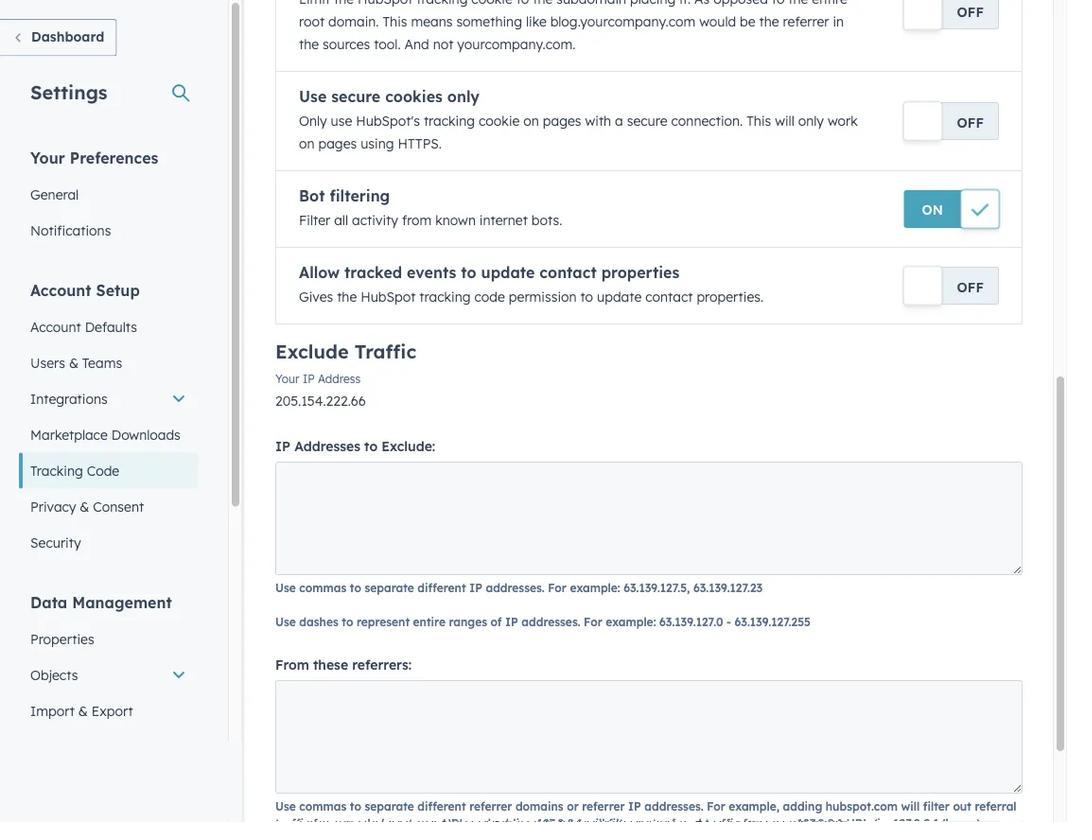 Task type: locate. For each thing, give the bounding box(es) containing it.
tracking up means
[[417, 0, 468, 8]]

all
[[334, 212, 348, 229]]

your down exclude
[[275, 372, 300, 387]]

secure up use on the top left
[[331, 88, 381, 106]]

ip left "addresses"
[[275, 439, 291, 455]]

subdomain
[[557, 0, 626, 8]]

represent
[[357, 615, 410, 629]]

exclude:
[[382, 439, 435, 455]]

preferences
[[70, 148, 158, 167]]

as
[[695, 0, 710, 8]]

your
[[30, 148, 65, 167], [275, 372, 300, 387]]

2 different from the top
[[418, 800, 466, 814]]

1 vertical spatial separate
[[365, 800, 414, 814]]

0 horizontal spatial this
[[383, 14, 407, 30]]

cookie inside the limit the hubspot tracking cookie to the subdomain placing it. as opposed to the entire root domain. this means something like blog.yourcompany.com would be the referrer in the sources tool. and not yourcompany.com.
[[472, 0, 513, 8]]

& right privacy
[[80, 498, 89, 515]]

secure right a
[[627, 113, 668, 130]]

2 horizontal spatial will
[[901, 800, 920, 814]]

only right cookies
[[447, 88, 480, 106]]

referral up 127.0.0.1/home).
[[975, 800, 1017, 814]]

127.0.0.1 left (i.e on the right
[[798, 817, 843, 822]]

1 horizontal spatial contact
[[645, 289, 693, 306]]

url left (i.e on the right
[[847, 817, 870, 822]]

use for use dashes to represent entire ranges of ip addresses. for example: 63.139.127.0 - 63.139.127.255
[[275, 615, 296, 629]]

1 vertical spatial cookie
[[479, 113, 520, 130]]

use secure cookies only only use hubspot's tracking cookie on pages with a secure connection. this will only work on pages using https.
[[299, 88, 858, 152]]

users & teams
[[30, 354, 122, 371]]

1 vertical spatial secure
[[627, 113, 668, 130]]

1 horizontal spatial your
[[275, 372, 300, 387]]

ip right or
[[628, 800, 641, 814]]

0 vertical spatial example:
[[570, 581, 620, 595]]

1 traffic from the left
[[275, 817, 310, 822]]

2 vertical spatial off
[[957, 279, 984, 296]]

0 horizontal spatial url
[[443, 817, 466, 822]]

addresses
[[294, 439, 361, 455]]

separate for to
[[365, 581, 414, 595]]

on down 'only'
[[299, 136, 315, 152]]

for up the use dashes to represent entire ranges of ip addresses. for example: 63.139.127.0 - 63.139.127.255
[[548, 581, 567, 595]]

cookie inside "use secure cookies only only use hubspot's tracking cookie on pages with a secure connection. this will only work on pages using https."
[[479, 113, 520, 130]]

use
[[299, 88, 327, 106], [275, 581, 296, 595], [275, 615, 296, 629], [275, 800, 296, 814]]

2 vertical spatial tracking
[[420, 289, 471, 306]]

this right connection.
[[747, 113, 771, 130]]

adding
[[783, 800, 823, 814], [494, 817, 534, 822]]

out up 127.0.0.1/home).
[[953, 800, 972, 814]]

1 vertical spatial hubspot.com
[[368, 817, 440, 822]]

addresses. up of
[[486, 581, 545, 595]]

1 horizontal spatial entire
[[812, 0, 848, 8]]

1 horizontal spatial will
[[775, 113, 795, 130]]

of
[[491, 615, 502, 629]]

0 horizontal spatial pages
[[318, 136, 357, 152]]

1 vertical spatial on
[[299, 136, 315, 152]]

for left example, at the bottom right of the page
[[707, 800, 726, 814]]

different for ip addresses to exclude:
[[418, 581, 466, 595]]

1 horizontal spatial 127.0.0.1
[[798, 817, 843, 822]]

referrer
[[783, 14, 829, 30], [469, 800, 512, 814], [582, 800, 625, 814]]

0 horizontal spatial hubspot.com
[[368, 817, 440, 822]]

this inside "use secure cookies only only use hubspot's tracking cookie on pages with a secure connection. this will only work on pages using https."
[[747, 113, 771, 130]]

1 vertical spatial different
[[418, 800, 466, 814]]

opposed
[[714, 0, 768, 8]]

entire inside the limit the hubspot tracking cookie to the subdomain placing it. as opposed to the entire root domain. this means something like blog.yourcompany.com would be the referrer in the sources tool. and not yourcompany.com.
[[812, 0, 848, 8]]

account setup
[[30, 281, 140, 299]]

1 horizontal spatial any
[[773, 817, 794, 822]]

off
[[957, 4, 984, 20], [957, 114, 984, 131], [957, 279, 984, 296]]

ip inside exclude traffic your ip address 205.154.222.66
[[303, 372, 315, 387]]

0 vertical spatial referral
[[975, 800, 1017, 814]]

for down use commas to separate different ip addresses. for example: 63.139.127.5, 63.139.127.23
[[584, 615, 603, 629]]

out
[[953, 800, 972, 814], [638, 817, 657, 822]]

0 horizontal spatial will
[[586, 817, 605, 822]]

pages left with at the right top of page
[[543, 113, 582, 130]]

on left with at the right top of page
[[524, 113, 539, 130]]

your inside exclude traffic your ip address 205.154.222.66
[[275, 372, 300, 387]]

address
[[318, 372, 361, 387]]

1 separate from the top
[[365, 581, 414, 595]]

1 horizontal spatial this
[[747, 113, 771, 130]]

0 horizontal spatial traffic
[[275, 817, 310, 822]]

account up account defaults
[[30, 281, 91, 299]]

1 vertical spatial referral
[[660, 817, 702, 822]]

1 vertical spatial off
[[957, 114, 984, 131]]

2 url from the left
[[847, 817, 870, 822]]

& inside the data management element
[[78, 703, 88, 719]]

filter
[[923, 800, 950, 814], [608, 817, 635, 822]]

commas inside use commas to separate different referrer domains or referrer ip addresses. for example, adding hubspot.com will filter out referral traffic from any hubspot.com url and adding 127.0.0.1 will filter out referral traffic from any 127.0.0.1 url (i.e 127.0.0.1/home).
[[299, 800, 347, 814]]

something
[[456, 14, 522, 30]]

bot
[[299, 187, 325, 206]]

hubspot.com
[[826, 800, 898, 814], [368, 817, 440, 822]]

traffic
[[275, 817, 310, 822], [705, 817, 740, 822]]

1 vertical spatial filter
[[608, 817, 635, 822]]

1 horizontal spatial url
[[847, 817, 870, 822]]

addresses. down use commas to separate different ip addresses. for example: 63.139.127.5, 63.139.127.23
[[522, 615, 581, 629]]

2 commas from the top
[[299, 800, 347, 814]]

0 vertical spatial filter
[[923, 800, 950, 814]]

hubspot.com up (i.e on the right
[[826, 800, 898, 814]]

1 any from the left
[[343, 817, 364, 822]]

any
[[343, 817, 364, 822], [773, 817, 794, 822]]

only
[[299, 113, 327, 130]]

0 horizontal spatial out
[[638, 817, 657, 822]]

0 vertical spatial pages
[[543, 113, 582, 130]]

2 separate from the top
[[365, 800, 414, 814]]

1 vertical spatial will
[[901, 800, 920, 814]]

adding down the domains
[[494, 817, 534, 822]]

limit
[[299, 0, 330, 8]]

use for use commas to separate different ip addresses. for example: 63.139.127.5, 63.139.127.23
[[275, 581, 296, 595]]

account inside account defaults link
[[30, 318, 81, 335]]

security link
[[19, 525, 198, 561]]

only
[[447, 88, 480, 106], [798, 113, 824, 130]]

1 vertical spatial contact
[[645, 289, 693, 306]]

management
[[72, 593, 172, 612]]

hubspot up domain. on the left top
[[358, 0, 413, 8]]

account setup element
[[19, 280, 198, 561]]

referral
[[975, 800, 1017, 814], [660, 817, 702, 822]]

use
[[331, 113, 352, 130]]

only left work in the right of the page
[[798, 113, 824, 130]]

1 horizontal spatial update
[[597, 289, 642, 306]]

1 horizontal spatial out
[[953, 800, 972, 814]]

entire up the in
[[812, 0, 848, 8]]

properties
[[601, 264, 680, 282]]

tracking down events
[[420, 289, 471, 306]]

IP Addresses to Exclude: text field
[[275, 462, 1023, 576]]

contact up permission
[[540, 264, 597, 282]]

domain.
[[328, 14, 379, 30]]

hubspot.com left and
[[368, 817, 440, 822]]

to
[[516, 0, 529, 8], [772, 0, 785, 8], [461, 264, 477, 282], [581, 289, 593, 306], [364, 439, 378, 455], [350, 581, 361, 595], [342, 615, 353, 629], [350, 800, 361, 814]]

1 vertical spatial commas
[[299, 800, 347, 814]]

& right "users"
[[69, 354, 78, 371]]

1 horizontal spatial referral
[[975, 800, 1017, 814]]

63.139.127.23
[[693, 581, 763, 595]]

marketplace
[[30, 426, 108, 443]]

known
[[436, 212, 476, 229]]

your preferences element
[[19, 147, 198, 248]]

0 vertical spatial your
[[30, 148, 65, 167]]

0 horizontal spatial 127.0.0.1
[[537, 817, 583, 822]]

filter up 127.0.0.1/home).
[[923, 800, 950, 814]]

ip inside use commas to separate different referrer domains or referrer ip addresses. for example, adding hubspot.com will filter out referral traffic from any hubspot.com url and adding 127.0.0.1 will filter out referral traffic from any 127.0.0.1 url (i.e 127.0.0.1/home).
[[628, 800, 641, 814]]

marketplace downloads
[[30, 426, 181, 443]]

commas for these
[[299, 800, 347, 814]]

tracking code link
[[19, 453, 198, 489]]

tracking inside the limit the hubspot tracking cookie to the subdomain placing it. as opposed to the entire root domain. this means something like blog.yourcompany.com would be the referrer in the sources tool. and not yourcompany.com.
[[417, 0, 468, 8]]

example,
[[729, 800, 780, 814]]

0 vertical spatial tracking
[[417, 0, 468, 8]]

0 vertical spatial hubspot.com
[[826, 800, 898, 814]]

commas
[[299, 581, 347, 595], [299, 800, 347, 814]]

& left export
[[78, 703, 88, 719]]

referrer left the in
[[783, 14, 829, 30]]

this
[[383, 14, 407, 30], [747, 113, 771, 130]]

0 horizontal spatial filter
[[608, 817, 635, 822]]

127.0.0.1 down or
[[537, 817, 583, 822]]

url left and
[[443, 817, 466, 822]]

0 vertical spatial cookie
[[472, 0, 513, 8]]

properties link
[[19, 621, 198, 657]]

& for export
[[78, 703, 88, 719]]

example: down 63.139.127.5,
[[606, 615, 656, 629]]

events
[[407, 264, 456, 282]]

1 vertical spatial update
[[597, 289, 642, 306]]

1 vertical spatial entire
[[413, 615, 446, 629]]

1 vertical spatial hubspot
[[361, 289, 416, 306]]

your up general
[[30, 148, 65, 167]]

0 vertical spatial this
[[383, 14, 407, 30]]

tracking up https.
[[424, 113, 475, 130]]

update up code
[[481, 264, 535, 282]]

referrer up and
[[469, 800, 512, 814]]

1 commas from the top
[[299, 581, 347, 595]]

entire left ranges
[[413, 615, 446, 629]]

objects button
[[19, 657, 198, 693]]

account up "users"
[[30, 318, 81, 335]]

1 vertical spatial tracking
[[424, 113, 475, 130]]

use inside "use secure cookies only only use hubspot's tracking cookie on pages with a secure connection. this will only work on pages using https."
[[299, 88, 327, 106]]

to inside use commas to separate different referrer domains or referrer ip addresses. for example, adding hubspot.com will filter out referral traffic from any hubspot.com url and adding 127.0.0.1 will filter out referral traffic from any 127.0.0.1 url (i.e 127.0.0.1/home).
[[350, 800, 361, 814]]

and
[[405, 36, 429, 53]]

separate for referrers:
[[365, 800, 414, 814]]

the down root at top left
[[299, 36, 319, 53]]

from these referrers:
[[275, 657, 412, 674]]

ip up 205.154.222.66
[[303, 372, 315, 387]]

contact
[[540, 264, 597, 282], [645, 289, 693, 306]]

2 vertical spatial will
[[586, 817, 605, 822]]

1 vertical spatial addresses.
[[522, 615, 581, 629]]

out down 'from these referrers:' text field
[[638, 817, 657, 822]]

filter down 'from these referrers:' text field
[[608, 817, 635, 822]]

objects
[[30, 667, 78, 683]]

pages down use on the top left
[[318, 136, 357, 152]]

3 off from the top
[[957, 279, 984, 296]]

connection.
[[671, 113, 743, 130]]

use dashes to represent entire ranges of ip addresses. for example: 63.139.127.0 - 63.139.127.255
[[275, 615, 811, 629]]

1 vertical spatial account
[[30, 318, 81, 335]]

the right be
[[759, 14, 779, 30]]

1 horizontal spatial from
[[402, 212, 432, 229]]

1 vertical spatial pages
[[318, 136, 357, 152]]

it.
[[680, 0, 691, 8]]

1 different from the top
[[418, 581, 466, 595]]

this up tool.
[[383, 14, 407, 30]]

& for teams
[[69, 354, 78, 371]]

1 horizontal spatial for
[[584, 615, 603, 629]]

0 horizontal spatial any
[[343, 817, 364, 822]]

1 vertical spatial &
[[80, 498, 89, 515]]

different
[[418, 581, 466, 595], [418, 800, 466, 814]]

addresses. down 'from these referrers:' text field
[[645, 800, 704, 814]]

different inside use commas to separate different referrer domains or referrer ip addresses. for example, adding hubspot.com will filter out referral traffic from any hubspot.com url and adding 127.0.0.1 will filter out referral traffic from any 127.0.0.1 url (i.e 127.0.0.1/home).
[[418, 800, 466, 814]]

exclude traffic your ip address 205.154.222.66
[[275, 340, 417, 410]]

cookie down yourcompany.com.
[[479, 113, 520, 130]]

use commas to separate different ip addresses. for example: 63.139.127.5, 63.139.127.23
[[275, 581, 763, 595]]

use for use secure cookies only only use hubspot's tracking cookie on pages with a secure connection. this will only work on pages using https.
[[299, 88, 327, 106]]

0 vertical spatial for
[[548, 581, 567, 595]]

1 127.0.0.1 from the left
[[537, 817, 583, 822]]

0 vertical spatial account
[[30, 281, 91, 299]]

internet
[[480, 212, 528, 229]]

code
[[474, 289, 505, 306]]

1 vertical spatial this
[[747, 113, 771, 130]]

2 horizontal spatial referrer
[[783, 14, 829, 30]]

2 off from the top
[[957, 114, 984, 131]]

referral down 'from these referrers:' text field
[[660, 817, 702, 822]]

separate inside use commas to separate different referrer domains or referrer ip addresses. for example, adding hubspot.com will filter out referral traffic from any hubspot.com url and adding 127.0.0.1 will filter out referral traffic from any 127.0.0.1 url (i.e 127.0.0.1/home).
[[365, 800, 414, 814]]

gives
[[299, 289, 333, 306]]

use inside use commas to separate different referrer domains or referrer ip addresses. for example, adding hubspot.com will filter out referral traffic from any hubspot.com url and adding 127.0.0.1 will filter out referral traffic from any 127.0.0.1 url (i.e 127.0.0.1/home).
[[275, 800, 296, 814]]

blog.yourcompany.com
[[550, 14, 696, 30]]

update down properties
[[597, 289, 642, 306]]

1 horizontal spatial adding
[[783, 800, 823, 814]]

example: left 63.139.127.5,
[[570, 581, 620, 595]]

2 vertical spatial addresses.
[[645, 800, 704, 814]]

referrer right or
[[582, 800, 625, 814]]

import
[[30, 703, 75, 719]]

0 vertical spatial secure
[[331, 88, 381, 106]]

1 vertical spatial only
[[798, 113, 824, 130]]

0 vertical spatial will
[[775, 113, 795, 130]]

this inside the limit the hubspot tracking cookie to the subdomain placing it. as opposed to the entire root domain. this means something like blog.yourcompany.com would be the referrer in the sources tool. and not yourcompany.com.
[[383, 14, 407, 30]]

hubspot down tracked
[[361, 289, 416, 306]]

2 traffic from the left
[[705, 817, 740, 822]]

account for account defaults
[[30, 318, 81, 335]]

the right gives
[[337, 289, 357, 306]]

0 vertical spatial contact
[[540, 264, 597, 282]]

0 vertical spatial separate
[[365, 581, 414, 595]]

filtering
[[330, 187, 390, 206]]

0 vertical spatial entire
[[812, 0, 848, 8]]

1 account from the top
[[30, 281, 91, 299]]

0 vertical spatial only
[[447, 88, 480, 106]]

0 vertical spatial different
[[418, 581, 466, 595]]

0 vertical spatial commas
[[299, 581, 347, 595]]

adding right example, at the bottom right of the page
[[783, 800, 823, 814]]

cookie up something
[[472, 0, 513, 8]]

2 vertical spatial for
[[707, 800, 726, 814]]

0 horizontal spatial secure
[[331, 88, 381, 106]]

update
[[481, 264, 535, 282], [597, 289, 642, 306]]

0 horizontal spatial your
[[30, 148, 65, 167]]

0 vertical spatial &
[[69, 354, 78, 371]]

2 account from the top
[[30, 318, 81, 335]]

1 vertical spatial your
[[275, 372, 300, 387]]

2 horizontal spatial for
[[707, 800, 726, 814]]

2 vertical spatial &
[[78, 703, 88, 719]]

will inside "use secure cookies only only use hubspot's tracking cookie on pages with a secure connection. this will only work on pages using https."
[[775, 113, 795, 130]]

1 horizontal spatial on
[[524, 113, 539, 130]]

2 any from the left
[[773, 817, 794, 822]]

1 vertical spatial out
[[638, 817, 657, 822]]

contact down properties
[[645, 289, 693, 306]]

will
[[775, 113, 795, 130], [901, 800, 920, 814], [586, 817, 605, 822]]

1 horizontal spatial traffic
[[705, 817, 740, 822]]

code
[[87, 462, 119, 479]]

account
[[30, 281, 91, 299], [30, 318, 81, 335]]

export
[[92, 703, 133, 719]]

tracking
[[30, 462, 83, 479]]



Task type: describe. For each thing, give the bounding box(es) containing it.
work
[[828, 113, 858, 130]]

domains
[[516, 800, 564, 814]]

account defaults link
[[19, 309, 198, 345]]

general
[[30, 186, 79, 202]]

with
[[585, 113, 611, 130]]

referrer inside the limit the hubspot tracking cookie to the subdomain placing it. as opposed to the entire root domain. this means something like blog.yourcompany.com would be the referrer in the sources tool. and not yourcompany.com.
[[783, 14, 829, 30]]

0 horizontal spatial from
[[313, 817, 340, 822]]

use commas to separate different referrer domains or referrer ip addresses. for example, adding hubspot.com will filter out referral traffic from any hubspot.com url and adding 127.0.0.1 will filter out referral traffic from any 127.0.0.1 url (i.e 127.0.0.1/home).
[[275, 800, 1017, 822]]

integrations
[[30, 390, 108, 407]]

account for account setup
[[30, 281, 91, 299]]

users & teams link
[[19, 345, 198, 381]]

using
[[361, 136, 394, 152]]

limit the hubspot tracking cookie to the subdomain placing it. as opposed to the entire root domain. this means something like blog.yourcompany.com would be the referrer in the sources tool. and not yourcompany.com.
[[299, 0, 848, 53]]

would
[[699, 14, 736, 30]]

settings
[[30, 80, 107, 104]]

your preferences
[[30, 148, 158, 167]]

dashes
[[299, 615, 339, 629]]

https.
[[398, 136, 442, 152]]

a
[[615, 113, 623, 130]]

sources
[[323, 36, 370, 53]]

general link
[[19, 176, 198, 212]]

data
[[30, 593, 67, 612]]

the inside allow tracked events to update contact properties gives the hubspot tracking code permission to update contact properties.
[[337, 289, 357, 306]]

users
[[30, 354, 65, 371]]

1 vertical spatial example:
[[606, 615, 656, 629]]

63.139.127.0
[[660, 615, 723, 629]]

properties
[[30, 631, 94, 647]]

1 horizontal spatial referrer
[[582, 800, 625, 814]]

filter
[[299, 212, 330, 229]]

hubspot's
[[356, 113, 420, 130]]

allow
[[299, 264, 340, 282]]

from
[[275, 657, 309, 674]]

2 127.0.0.1 from the left
[[798, 817, 843, 822]]

63.139.127.255
[[735, 615, 811, 629]]

& for consent
[[80, 498, 89, 515]]

downloads
[[111, 426, 181, 443]]

ranges
[[449, 615, 487, 629]]

hubspot inside allow tracked events to update contact properties gives the hubspot tracking code permission to update contact properties.
[[361, 289, 416, 306]]

commas for addresses
[[299, 581, 347, 595]]

addresses. inside use commas to separate different referrer domains or referrer ip addresses. for example, adding hubspot.com will filter out referral traffic from any hubspot.com url and adding 127.0.0.1 will filter out referral traffic from any 127.0.0.1 url (i.e 127.0.0.1/home).
[[645, 800, 704, 814]]

1 url from the left
[[443, 817, 466, 822]]

-
[[727, 615, 731, 629]]

1 horizontal spatial pages
[[543, 113, 582, 130]]

consent
[[93, 498, 144, 515]]

the right opposed
[[789, 0, 808, 8]]

setup
[[96, 281, 140, 299]]

dashboard
[[31, 28, 104, 45]]

use for use commas to separate different referrer domains or referrer ip addresses. for example, adding hubspot.com will filter out referral traffic from any hubspot.com url and adding 127.0.0.1 will filter out referral traffic from any 127.0.0.1 url (i.e 127.0.0.1/home).
[[275, 800, 296, 814]]

these
[[313, 657, 348, 674]]

1 horizontal spatial filter
[[923, 800, 950, 814]]

205.154.222.66
[[275, 393, 366, 410]]

0 horizontal spatial entire
[[413, 615, 446, 629]]

different for from these referrers:
[[418, 800, 466, 814]]

account defaults
[[30, 318, 137, 335]]

63.139.127.5,
[[624, 581, 690, 595]]

0 horizontal spatial for
[[548, 581, 567, 595]]

tracking code
[[30, 462, 119, 479]]

defaults
[[85, 318, 137, 335]]

teams
[[82, 354, 122, 371]]

like
[[526, 14, 547, 30]]

0 horizontal spatial referral
[[660, 817, 702, 822]]

bots.
[[532, 212, 562, 229]]

privacy
[[30, 498, 76, 515]]

tool.
[[374, 36, 401, 53]]

bot filtering filter all activity from known internet bots.
[[299, 187, 562, 229]]

the up domain. on the left top
[[334, 0, 354, 8]]

be
[[740, 14, 756, 30]]

security
[[30, 534, 81, 551]]

ip up ranges
[[469, 581, 483, 595]]

1 vertical spatial for
[[584, 615, 603, 629]]

import & export link
[[19, 693, 198, 729]]

from inside bot filtering filter all activity from known internet bots.
[[402, 212, 432, 229]]

(i.e
[[873, 817, 890, 822]]

integrations button
[[19, 381, 198, 417]]

traffic
[[355, 340, 417, 364]]

tracked
[[344, 264, 402, 282]]

0 vertical spatial addresses.
[[486, 581, 545, 595]]

marketplace downloads link
[[19, 417, 198, 453]]

0 vertical spatial on
[[524, 113, 539, 130]]

0 horizontal spatial contact
[[540, 264, 597, 282]]

hubspot inside the limit the hubspot tracking cookie to the subdomain placing it. as opposed to the entire root domain. this means something like blog.yourcompany.com would be the referrer in the sources tool. and not yourcompany.com.
[[358, 0, 413, 8]]

placing
[[630, 0, 676, 8]]

referrers:
[[352, 657, 412, 674]]

dashboard link
[[0, 19, 117, 56]]

exclude
[[275, 340, 349, 364]]

root
[[299, 14, 325, 30]]

activity
[[352, 212, 398, 229]]

0 vertical spatial out
[[953, 800, 972, 814]]

allow tracked events to update contact properties gives the hubspot tracking code permission to update contact properties.
[[299, 264, 764, 306]]

0 horizontal spatial referrer
[[469, 800, 512, 814]]

data management
[[30, 593, 172, 612]]

From these referrers: text field
[[275, 681, 1023, 794]]

0 vertical spatial update
[[481, 264, 535, 282]]

0 horizontal spatial adding
[[494, 817, 534, 822]]

notifications link
[[19, 212, 198, 248]]

yourcompany.com.
[[457, 36, 576, 53]]

2 horizontal spatial from
[[743, 817, 770, 822]]

1 horizontal spatial secure
[[627, 113, 668, 130]]

off for use secure cookies only
[[957, 114, 984, 131]]

privacy & consent
[[30, 498, 144, 515]]

off for allow tracked events to update contact properties
[[957, 279, 984, 296]]

0 horizontal spatial on
[[299, 136, 315, 152]]

tracking inside allow tracked events to update contact properties gives the hubspot tracking code permission to update contact properties.
[[420, 289, 471, 306]]

the up "like"
[[533, 0, 553, 8]]

import & export
[[30, 703, 133, 719]]

0 vertical spatial adding
[[783, 800, 823, 814]]

tracking inside "use secure cookies only only use hubspot's tracking cookie on pages with a secure connection. this will only work on pages using https."
[[424, 113, 475, 130]]

data management element
[[19, 592, 198, 765]]

ip right of
[[505, 615, 518, 629]]

in
[[833, 14, 844, 30]]

your inside your preferences element
[[30, 148, 65, 167]]

1 off from the top
[[957, 4, 984, 20]]

for inside use commas to separate different referrer domains or referrer ip addresses. for example, adding hubspot.com will filter out referral traffic from any hubspot.com url and adding 127.0.0.1 will filter out referral traffic from any 127.0.0.1 url (i.e 127.0.0.1/home).
[[707, 800, 726, 814]]

1 horizontal spatial only
[[798, 113, 824, 130]]

on
[[922, 202, 943, 218]]

or
[[567, 800, 579, 814]]

notifications
[[30, 222, 111, 238]]



Task type: vqa. For each thing, say whether or not it's contained in the screenshot.
"on" to the bottom
yes



